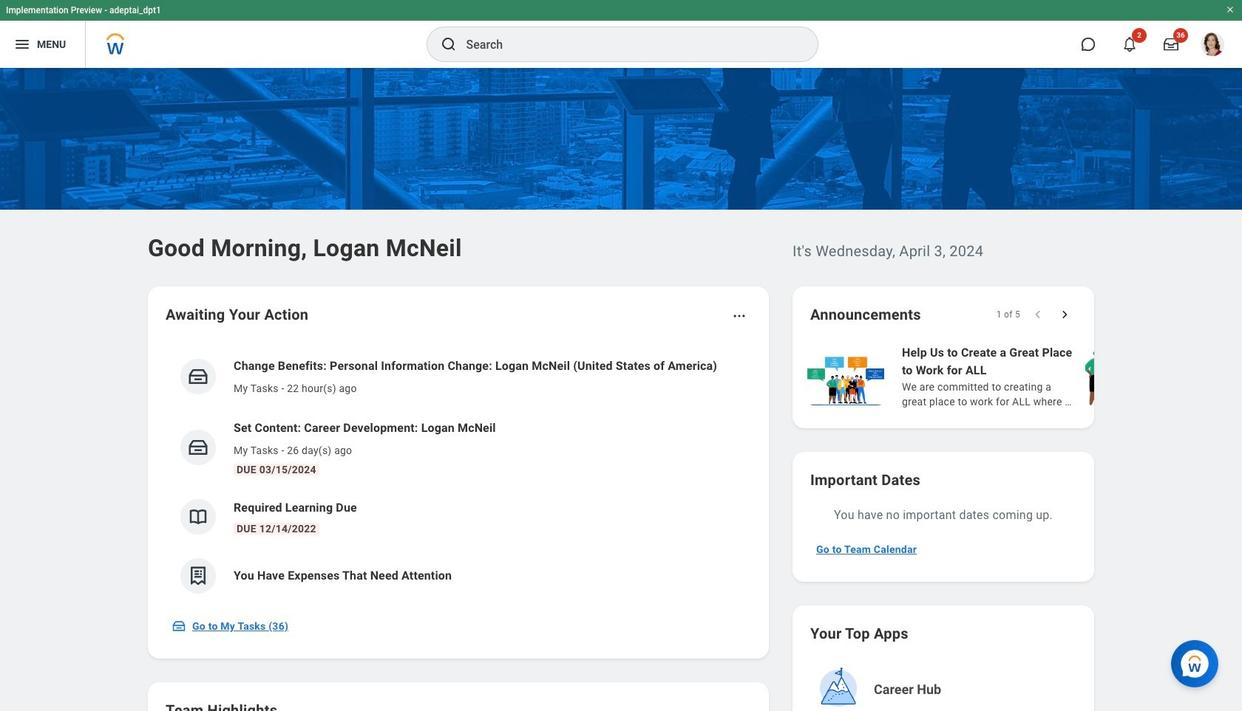 Task type: describe. For each thing, give the bounding box(es) containing it.
inbox large image
[[1164, 37, 1179, 52]]

0 horizontal spatial inbox image
[[172, 620, 186, 634]]

notifications large image
[[1122, 37, 1137, 52]]

book open image
[[187, 506, 209, 529]]

justify image
[[13, 35, 31, 53]]

chevron right small image
[[1057, 308, 1072, 322]]

inbox image
[[187, 437, 209, 459]]

1 horizontal spatial list
[[804, 343, 1242, 411]]

chevron left small image
[[1031, 308, 1045, 322]]



Task type: vqa. For each thing, say whether or not it's contained in the screenshot.
"HCM" to the right
no



Task type: locate. For each thing, give the bounding box(es) containing it.
Search Workday  search field
[[466, 28, 787, 61]]

0 vertical spatial inbox image
[[187, 366, 209, 388]]

related actions image
[[732, 309, 747, 324]]

dashboard expenses image
[[187, 566, 209, 588]]

status
[[996, 309, 1020, 321]]

1 vertical spatial inbox image
[[172, 620, 186, 634]]

main content
[[0, 68, 1242, 712]]

1 horizontal spatial inbox image
[[187, 366, 209, 388]]

inbox image
[[187, 366, 209, 388], [172, 620, 186, 634]]

list
[[804, 343, 1242, 411], [166, 346, 751, 606]]

0 horizontal spatial list
[[166, 346, 751, 606]]

banner
[[0, 0, 1242, 68]]

search image
[[440, 35, 457, 53]]

profile logan mcneil image
[[1201, 33, 1224, 59]]

close environment banner image
[[1226, 5, 1235, 14]]



